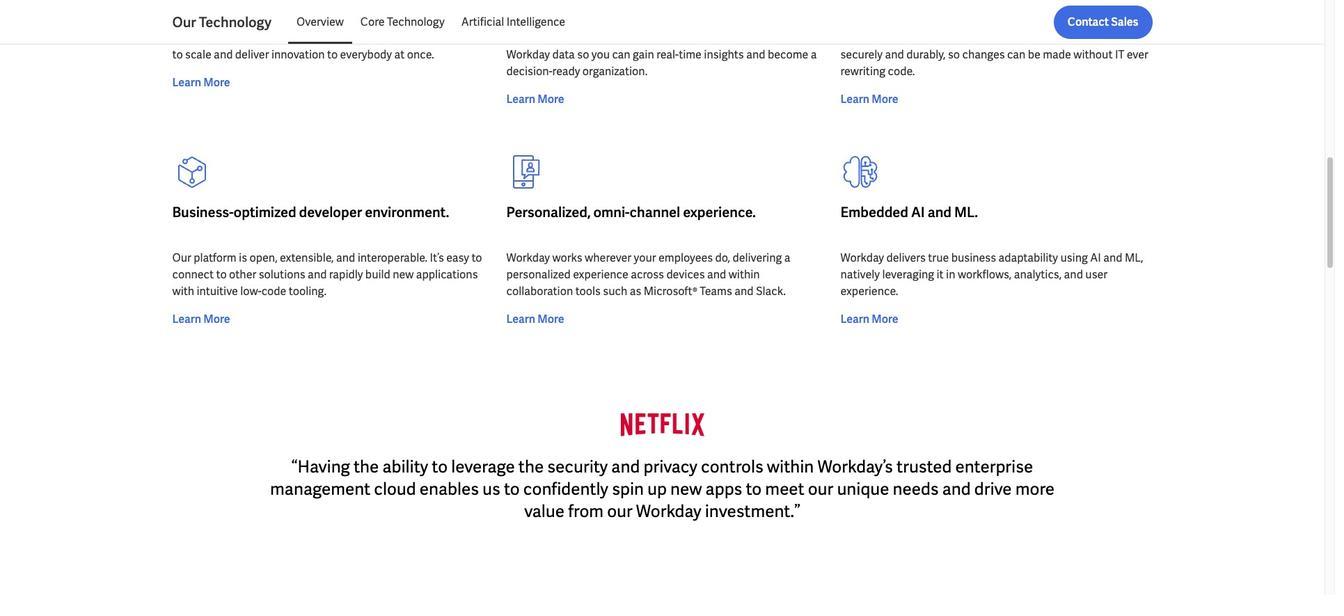 Task type: describe. For each thing, give the bounding box(es) containing it.
ability
[[383, 456, 428, 477]]

using
[[1061, 250, 1088, 265]]

to up enables
[[432, 456, 448, 477]]

and left ml,
[[1104, 250, 1123, 265]]

true inside workday is built with a true cloud architecture that allows us to scale and deliver innovation to everybody at once.
[[287, 30, 308, 45]]

overview link
[[288, 6, 352, 39]]

delivers
[[887, 250, 926, 265]]

more for easily configurable frameworks enable business self-service securely and durably, so changes can be made without it ever rewriting code.
[[872, 92, 899, 106]]

us inside workday is built with a true cloud architecture that allows us to scale and deliver innovation to everybody at once.
[[462, 30, 474, 45]]

business inside workday delivers true business adaptability using ai and ml, natively leveraging it in workflows, analytics, and user experience.
[[952, 250, 997, 265]]

ml,
[[1125, 250, 1144, 265]]

in
[[946, 267, 956, 282]]

apps
[[706, 478, 743, 500]]

1 the from the left
[[354, 456, 379, 477]]

learn more down scale at the top of page
[[172, 75, 230, 90]]

workday for workday delivers true business adaptability using ai and ml, natively leveraging it in workflows, analytics, and user experience.
[[841, 250, 884, 265]]

configurable
[[872, 30, 936, 45]]

time
[[679, 47, 702, 62]]

it
[[937, 267, 944, 282]]

with inside the our platform is open, extensible, and interoperable. it's easy to connect to other solutions and rapidly build new applications with intuitive low-code tooling.
[[172, 284, 194, 299]]

you
[[592, 47, 610, 62]]

ml.
[[955, 203, 979, 221]]

embedded ai and ml.
[[841, 203, 979, 221]]

and left the drive
[[943, 478, 971, 500]]

ever
[[1127, 47, 1149, 62]]

scale
[[185, 47, 212, 62]]

code
[[262, 284, 286, 299]]

artificial intelligence
[[462, 15, 566, 29]]

rewriting
[[841, 64, 886, 78]]

learn more for workday works wherever your employees do, delivering a personalized experience across devices and within collaboration tools such as microsoft® teams and slack.
[[507, 312, 565, 326]]

that
[[405, 30, 426, 45]]

personalized
[[507, 267, 571, 282]]

teams
[[700, 284, 732, 299]]

delivering
[[733, 250, 782, 265]]

and up teams
[[707, 267, 727, 282]]

decision-
[[507, 64, 553, 78]]

to left everybody
[[327, 47, 338, 62]]

privacy
[[644, 456, 698, 477]]

is inside the our platform is open, extensible, and interoperable. it's easy to connect to other solutions and rapidly build new applications with intuitive low-code tooling.
[[239, 250, 247, 265]]

learn more for easily configurable frameworks enable business self-service securely and durably, so changes can be made without it ever rewriting code.
[[841, 92, 899, 106]]

more down scale at the top of page
[[204, 75, 230, 90]]

devices
[[667, 267, 705, 282]]

can for be
[[1008, 47, 1026, 62]]

"having the ability to leverage the security and privacy controls within workday's trusted enterprise management cloud enables us to confidently spin up new apps to meet our unique needs and drive more value from our workday investment."
[[270, 456, 1055, 522]]

workday's
[[818, 456, 893, 477]]

environment.
[[365, 203, 449, 221]]

workday for workday works wherever your employees do, delivering a personalized experience across devices and within collaboration tools such as microsoft® teams and slack.
[[507, 250, 550, 265]]

built
[[229, 30, 252, 45]]

our technology
[[172, 13, 272, 31]]

drive
[[975, 478, 1012, 500]]

build
[[366, 267, 390, 282]]

0 vertical spatial ai
[[912, 203, 925, 221]]

with inside workday is built with a true cloud architecture that allows us to scale and deliver innovation to everybody at once.
[[254, 30, 276, 45]]

our for our technology
[[172, 13, 196, 31]]

external
[[683, 30, 724, 45]]

business inside easily configurable frameworks enable business self-service securely and durably, so changes can be made without it ever rewriting code.
[[1036, 30, 1081, 45]]

core technology
[[361, 15, 445, 29]]

other
[[229, 267, 256, 282]]

to left scale at the top of page
[[172, 47, 183, 62]]

gain
[[633, 47, 654, 62]]

is inside workday is built with a true cloud architecture that allows us to scale and deliver innovation to everybody at once.
[[218, 30, 227, 45]]

and left the slack. at the right of the page
[[735, 284, 754, 299]]

learn for our platform is open, extensible, and interoperable. it's easy to connect to other solutions and rapidly build new applications with intuitive low-code tooling.
[[172, 312, 201, 326]]

a inside the our intelligent data core combines external data with workday data so you can gain real-time insights and become a decision-ready organization.
[[811, 47, 817, 62]]

once.
[[407, 47, 434, 62]]

microsoft®
[[644, 284, 698, 299]]

combines
[[631, 30, 680, 45]]

learn more link for workday delivers true business adaptability using ai and ml, natively leveraging it in workflows, analytics, and user experience.
[[841, 311, 899, 328]]

sales
[[1112, 15, 1139, 29]]

workflows,
[[958, 267, 1012, 282]]

experience. inside workday delivers true business adaptability using ai and ml, natively leveraging it in workflows, analytics, and user experience.
[[841, 284, 899, 299]]

insights
[[704, 47, 744, 62]]

code.
[[888, 64, 915, 78]]

solutions
[[259, 267, 306, 282]]

user
[[1086, 267, 1108, 282]]

cloud inside workday is built with a true cloud architecture that allows us to scale and deliver innovation to everybody at once.
[[310, 30, 338, 45]]

cloud inside "having the ability to leverage the security and privacy controls within workday's trusted enterprise management cloud enables us to confidently spin up new apps to meet our unique needs and drive more value from our workday investment."
[[374, 478, 416, 500]]

within inside "having the ability to leverage the security and privacy controls within workday's trusted enterprise management cloud enables us to confidently spin up new apps to meet our unique needs and drive more value from our workday investment."
[[767, 456, 814, 477]]

easily
[[841, 30, 870, 45]]

so for you
[[578, 47, 589, 62]]

enable
[[1000, 30, 1034, 45]]

more for our platform is open, extensible, and interoperable. it's easy to connect to other solutions and rapidly build new applications with intuitive low-code tooling.
[[204, 312, 230, 326]]

learn down decision-
[[507, 92, 536, 106]]

intelligence
[[507, 15, 566, 29]]

security
[[548, 456, 608, 477]]

open,
[[250, 250, 278, 265]]

2 horizontal spatial data
[[726, 30, 749, 45]]

learn more for our platform is open, extensible, and interoperable. it's easy to connect to other solutions and rapidly build new applications with intuitive low-code tooling.
[[172, 312, 230, 326]]

interoperable.
[[358, 250, 428, 265]]

allows
[[428, 30, 460, 45]]

management
[[270, 478, 371, 500]]

across
[[631, 267, 664, 282]]

it's
[[430, 250, 444, 265]]

and inside the our intelligent data core combines external data with workday data so you can gain real-time insights and become a decision-ready organization.
[[747, 47, 766, 62]]

workday inside the our intelligent data core combines external data with workday data so you can gain real-time insights and become a decision-ready organization.
[[507, 47, 550, 62]]

business-
[[172, 203, 234, 221]]

our platform is open, extensible, and interoperable. it's easy to connect to other solutions and rapidly build new applications with intuitive low-code tooling.
[[172, 250, 482, 299]]

experience
[[573, 267, 629, 282]]

learn more link for workday works wherever your employees do, delivering a personalized experience across devices and within collaboration tools such as microsoft® teams and slack.
[[507, 311, 565, 328]]

core technology link
[[352, 6, 453, 39]]

to up intuitive
[[216, 267, 227, 282]]

meet
[[766, 478, 805, 500]]

core
[[361, 15, 385, 29]]

organization.
[[583, 64, 648, 78]]

enterprise
[[956, 456, 1034, 477]]

real-
[[657, 47, 679, 62]]

our technology link
[[172, 13, 288, 32]]

wherever
[[585, 250, 632, 265]]

to up investment."
[[746, 478, 762, 500]]



Task type: vqa. For each thing, say whether or not it's contained in the screenshot.
Hospitality Link
no



Task type: locate. For each thing, give the bounding box(es) containing it.
our up "connect"
[[172, 250, 191, 265]]

more down 'code.'
[[872, 92, 899, 106]]

learn down natively
[[841, 312, 870, 326]]

our for our platform is open, extensible, and interoperable. it's easy to connect to other solutions and rapidly build new applications with intuitive low-code tooling.
[[172, 250, 191, 265]]

is left built
[[218, 30, 227, 45]]

new down interoperable.
[[393, 267, 414, 282]]

and right insights
[[747, 47, 766, 62]]

and up "tooling."
[[308, 267, 327, 282]]

workday delivers true business adaptability using ai and ml, natively leveraging it in workflows, analytics, and user experience.
[[841, 250, 1144, 299]]

can inside the our intelligent data core combines external data with workday data so you can gain real-time insights and become a decision-ready organization.
[[612, 47, 631, 62]]

analytics,
[[1014, 267, 1062, 282]]

intelligent
[[528, 30, 579, 45]]

workday up scale at the top of page
[[172, 30, 216, 45]]

as
[[630, 284, 642, 299]]

0 horizontal spatial cloud
[[310, 30, 338, 45]]

2 the from the left
[[519, 456, 544, 477]]

a right delivering
[[785, 250, 791, 265]]

channel
[[630, 203, 681, 221]]

1 vertical spatial is
[[239, 250, 247, 265]]

workday inside "having the ability to leverage the security and privacy controls within workday's trusted enterprise management cloud enables us to confidently spin up new apps to meet our unique needs and drive more value from our workday investment."
[[636, 500, 702, 522]]

frameworks
[[938, 30, 997, 45]]

our inside the our intelligent data core combines external data with workday data so you can gain real-time insights and become a decision-ready organization.
[[507, 30, 526, 45]]

a up innovation
[[279, 30, 285, 45]]

experience.
[[683, 203, 756, 221], [841, 284, 899, 299]]

technology
[[199, 13, 272, 31], [387, 15, 445, 29]]

omni-
[[594, 203, 630, 221]]

business up made
[[1036, 30, 1081, 45]]

our down the artificial intelligence
[[507, 30, 526, 45]]

1 horizontal spatial experience.
[[841, 284, 899, 299]]

and
[[214, 47, 233, 62], [747, 47, 766, 62], [885, 47, 905, 62], [928, 203, 952, 221], [336, 250, 355, 265], [1104, 250, 1123, 265], [308, 267, 327, 282], [707, 267, 727, 282], [1065, 267, 1084, 282], [735, 284, 754, 299], [612, 456, 640, 477], [943, 478, 971, 500]]

0 horizontal spatial a
[[279, 30, 285, 45]]

more down ready
[[538, 92, 565, 106]]

technology up deliver
[[199, 13, 272, 31]]

1 vertical spatial ai
[[1091, 250, 1102, 265]]

confidently
[[524, 478, 609, 500]]

2 vertical spatial a
[[785, 250, 791, 265]]

business-optimized developer environment.
[[172, 203, 449, 221]]

technology up that
[[387, 15, 445, 29]]

workday inside workday delivers true business adaptability using ai and ml, natively leveraging it in workflows, analytics, and user experience.
[[841, 250, 884, 265]]

connect
[[172, 267, 214, 282]]

1 horizontal spatial within
[[767, 456, 814, 477]]

and left ml.
[[928, 203, 952, 221]]

a right become
[[811, 47, 817, 62]]

true inside workday delivers true business adaptability using ai and ml, natively leveraging it in workflows, analytics, and user experience.
[[928, 250, 949, 265]]

workday for workday is built with a true cloud architecture that allows us to scale and deliver innovation to everybody at once.
[[172, 30, 216, 45]]

tools
[[576, 284, 601, 299]]

learn more link down natively
[[841, 311, 899, 328]]

workday inside workday is built with a true cloud architecture that allows us to scale and deliver innovation to everybody at once.
[[172, 30, 216, 45]]

value
[[525, 500, 565, 522]]

"having
[[292, 456, 350, 477]]

without
[[1074, 47, 1113, 62]]

0 horizontal spatial our
[[607, 500, 633, 522]]

a inside workday works wherever your employees do, delivering a personalized experience across devices and within collaboration tools such as microsoft® teams and slack.
[[785, 250, 791, 265]]

leveraging
[[883, 267, 935, 282]]

1 vertical spatial cloud
[[374, 478, 416, 500]]

to down leverage
[[504, 478, 520, 500]]

a inside workday is built with a true cloud architecture that allows us to scale and deliver innovation to everybody at once.
[[279, 30, 285, 45]]

rapidly
[[329, 267, 363, 282]]

1 horizontal spatial is
[[239, 250, 247, 265]]

1 vertical spatial us
[[483, 478, 501, 500]]

1 vertical spatial new
[[671, 478, 702, 500]]

1 so from the left
[[578, 47, 589, 62]]

business up 'workflows,'
[[952, 250, 997, 265]]

0 horizontal spatial with
[[172, 284, 194, 299]]

ai right embedded
[[912, 203, 925, 221]]

learn more link down rewriting
[[841, 91, 899, 108]]

1 vertical spatial within
[[767, 456, 814, 477]]

learn for workday works wherever your employees do, delivering a personalized experience across devices and within collaboration tools such as microsoft® teams and slack.
[[507, 312, 536, 326]]

0 horizontal spatial ai
[[912, 203, 925, 221]]

workday up decision-
[[507, 47, 550, 62]]

and up 'code.'
[[885, 47, 905, 62]]

0 vertical spatial a
[[279, 30, 285, 45]]

architecture
[[341, 30, 403, 45]]

list containing overview
[[288, 6, 1153, 39]]

and down using
[[1065, 267, 1084, 282]]

0 vertical spatial cloud
[[310, 30, 338, 45]]

trusted
[[897, 456, 952, 477]]

contact
[[1068, 15, 1109, 29]]

workday inside workday works wherever your employees do, delivering a personalized experience across devices and within collaboration tools such as microsoft® teams and slack.
[[507, 250, 550, 265]]

changes
[[963, 47, 1005, 62]]

with down "connect"
[[172, 284, 194, 299]]

and up spin
[[612, 456, 640, 477]]

our right meet
[[808, 478, 834, 500]]

with up deliver
[[254, 30, 276, 45]]

1 horizontal spatial true
[[928, 250, 949, 265]]

more for workday works wherever your employees do, delivering a personalized experience across devices and within collaboration tools such as microsoft® teams and slack.
[[538, 312, 565, 326]]

natively
[[841, 267, 880, 282]]

0 horizontal spatial business
[[952, 250, 997, 265]]

workday up personalized
[[507, 250, 550, 265]]

with up become
[[751, 30, 773, 45]]

learn down intuitive
[[172, 312, 201, 326]]

1 horizontal spatial our
[[808, 478, 834, 500]]

2 horizontal spatial a
[[811, 47, 817, 62]]

slack.
[[756, 284, 786, 299]]

1 horizontal spatial data
[[581, 30, 604, 45]]

applications
[[416, 267, 478, 282]]

learn more for workday delivers true business adaptability using ai and ml, natively leveraging it in workflows, analytics, and user experience.
[[841, 312, 899, 326]]

so inside easily configurable frameworks enable business self-service securely and durably, so changes can be made without it ever rewriting code.
[[948, 47, 960, 62]]

learn for easily configurable frameworks enable business self-service securely and durably, so changes can be made without it ever rewriting code.
[[841, 92, 870, 106]]

our intelligent data core combines external data with workday data so you can gain real-time insights and become a decision-ready organization.
[[507, 30, 817, 78]]

technology for our technology
[[199, 13, 272, 31]]

1 horizontal spatial technology
[[387, 15, 445, 29]]

0 horizontal spatial new
[[393, 267, 414, 282]]

our inside the our platform is open, extensible, and interoperable. it's easy to connect to other solutions and rapidly build new applications with intuitive low-code tooling.
[[172, 250, 191, 265]]

deliver
[[235, 47, 269, 62]]

our
[[172, 13, 196, 31], [507, 30, 526, 45], [172, 250, 191, 265]]

learn more down collaboration
[[507, 312, 565, 326]]

0 horizontal spatial us
[[462, 30, 474, 45]]

so down frameworks
[[948, 47, 960, 62]]

learn down scale at the top of page
[[172, 75, 201, 90]]

and down built
[[214, 47, 233, 62]]

a
[[279, 30, 285, 45], [811, 47, 817, 62], [785, 250, 791, 265]]

0 vertical spatial experience.
[[683, 203, 756, 221]]

learn more
[[172, 75, 230, 90], [507, 92, 565, 106], [841, 92, 899, 106], [172, 312, 230, 326], [507, 312, 565, 326], [841, 312, 899, 326]]

learn down rewriting
[[841, 92, 870, 106]]

data up you
[[581, 30, 604, 45]]

true up it
[[928, 250, 949, 265]]

do,
[[716, 250, 731, 265]]

embedded
[[841, 203, 909, 221]]

more down collaboration
[[538, 312, 565, 326]]

and inside workday is built with a true cloud architecture that allows us to scale and deliver innovation to everybody at once.
[[214, 47, 233, 62]]

the up the 'confidently'
[[519, 456, 544, 477]]

new
[[393, 267, 414, 282], [671, 478, 702, 500]]

can inside easily configurable frameworks enable business self-service securely and durably, so changes can be made without it ever rewriting code.
[[1008, 47, 1026, 62]]

0 horizontal spatial the
[[354, 456, 379, 477]]

new down privacy
[[671, 478, 702, 500]]

1 vertical spatial our
[[607, 500, 633, 522]]

learn more link down intuitive
[[172, 311, 230, 328]]

1 vertical spatial a
[[811, 47, 817, 62]]

0 vertical spatial us
[[462, 30, 474, 45]]

so inside the our intelligent data core combines external data with workday data so you can gain real-time insights and become a decision-ready organization.
[[578, 47, 589, 62]]

artificial intelligence link
[[453, 6, 574, 39]]

learn for workday delivers true business adaptability using ai and ml, natively leveraging it in workflows, analytics, and user experience.
[[841, 312, 870, 326]]

0 horizontal spatial is
[[218, 30, 227, 45]]

durably,
[[907, 47, 946, 62]]

our
[[808, 478, 834, 500], [607, 500, 633, 522]]

learn more down rewriting
[[841, 92, 899, 106]]

at
[[395, 47, 405, 62]]

up
[[648, 478, 667, 500]]

2 horizontal spatial with
[[751, 30, 773, 45]]

0 vertical spatial is
[[218, 30, 227, 45]]

1 horizontal spatial with
[[254, 30, 276, 45]]

and inside easily configurable frameworks enable business self-service securely and durably, so changes can be made without it ever rewriting code.
[[885, 47, 905, 62]]

ai up the user
[[1091, 250, 1102, 265]]

0 horizontal spatial experience.
[[683, 203, 756, 221]]

new inside the our platform is open, extensible, and interoperable. it's easy to connect to other solutions and rapidly build new applications with intuitive low-code tooling.
[[393, 267, 414, 282]]

from
[[568, 500, 604, 522]]

our up scale at the top of page
[[172, 13, 196, 31]]

investment."
[[705, 500, 801, 522]]

1 horizontal spatial new
[[671, 478, 702, 500]]

so left you
[[578, 47, 589, 62]]

personalized,
[[507, 203, 591, 221]]

learn more link down collaboration
[[507, 311, 565, 328]]

0 horizontal spatial data
[[553, 47, 575, 62]]

everybody
[[340, 47, 392, 62]]

1 horizontal spatial us
[[483, 478, 501, 500]]

workday
[[172, 30, 216, 45], [507, 47, 550, 62], [507, 250, 550, 265], [841, 250, 884, 265], [636, 500, 702, 522]]

learn more down natively
[[841, 312, 899, 326]]

more for workday delivers true business adaptability using ai and ml, natively leveraging it in workflows, analytics, and user experience.
[[872, 312, 899, 326]]

ai inside workday delivers true business adaptability using ai and ml, natively leveraging it in workflows, analytics, and user experience.
[[1091, 250, 1102, 265]]

0 horizontal spatial technology
[[199, 13, 272, 31]]

contact sales
[[1068, 15, 1139, 29]]

with inside the our intelligent data core combines external data with workday data so you can gain real-time insights and become a decision-ready organization.
[[751, 30, 773, 45]]

more
[[1016, 478, 1055, 500]]

1 vertical spatial experience.
[[841, 284, 899, 299]]

within inside workday works wherever your employees do, delivering a personalized experience across devices and within collaboration tools such as microsoft® teams and slack.
[[729, 267, 760, 282]]

workday down up
[[636, 500, 702, 522]]

data up ready
[[553, 47, 575, 62]]

1 horizontal spatial business
[[1036, 30, 1081, 45]]

list
[[288, 6, 1153, 39]]

1 vertical spatial business
[[952, 250, 997, 265]]

0 vertical spatial within
[[729, 267, 760, 282]]

new inside "having the ability to leverage the security and privacy controls within workday's trusted enterprise management cloud enables us to confidently spin up new apps to meet our unique needs and drive more value from our workday investment."
[[671, 478, 702, 500]]

experience. down natively
[[841, 284, 899, 299]]

overview
[[297, 15, 344, 29]]

learn more link down decision-
[[507, 91, 565, 108]]

more down the leveraging
[[872, 312, 899, 326]]

our down spin
[[607, 500, 633, 522]]

can for gain
[[612, 47, 631, 62]]

learn down collaboration
[[507, 312, 536, 326]]

with
[[254, 30, 276, 45], [751, 30, 773, 45], [172, 284, 194, 299]]

us inside "having the ability to leverage the security and privacy controls within workday's trusted enterprise management cloud enables us to confidently spin up new apps to meet our unique needs and drive more value from our workday investment."
[[483, 478, 501, 500]]

data up insights
[[726, 30, 749, 45]]

0 horizontal spatial true
[[287, 30, 308, 45]]

cloud down 'overview' at left
[[310, 30, 338, 45]]

learn more link for easily configurable frameworks enable business self-service securely and durably, so changes can be made without it ever rewriting code.
[[841, 91, 899, 108]]

extensible,
[[280, 250, 334, 265]]

2 can from the left
[[1008, 47, 1026, 62]]

learn more link for our platform is open, extensible, and interoperable. it's easy to connect to other solutions and rapidly build new applications with intuitive low-code tooling.
[[172, 311, 230, 328]]

2 so from the left
[[948, 47, 960, 62]]

so for changes
[[948, 47, 960, 62]]

0 horizontal spatial within
[[729, 267, 760, 282]]

employees
[[659, 250, 713, 265]]

platform
[[194, 250, 237, 265]]

low-
[[240, 284, 262, 299]]

optimized
[[234, 203, 296, 221]]

is up other
[[239, 250, 247, 265]]

leverage
[[451, 456, 515, 477]]

1 vertical spatial true
[[928, 250, 949, 265]]

learn more link down scale at the top of page
[[172, 74, 230, 91]]

learn more link
[[172, 74, 230, 91], [507, 91, 565, 108], [841, 91, 899, 108], [172, 311, 230, 328], [507, 311, 565, 328], [841, 311, 899, 328]]

personalized, omni-channel experience.
[[507, 203, 756, 221]]

true up innovation
[[287, 30, 308, 45]]

collaboration
[[507, 284, 573, 299]]

within
[[729, 267, 760, 282], [767, 456, 814, 477]]

the left ability
[[354, 456, 379, 477]]

learn more down intuitive
[[172, 312, 230, 326]]

more down intuitive
[[204, 312, 230, 326]]

us down leverage
[[483, 478, 501, 500]]

1 horizontal spatial a
[[785, 250, 791, 265]]

intuitive
[[197, 284, 238, 299]]

technology for core technology
[[387, 15, 445, 29]]

technology inside "menu"
[[387, 15, 445, 29]]

0 horizontal spatial can
[[612, 47, 631, 62]]

contact sales link
[[1054, 6, 1153, 39]]

within down delivering
[[729, 267, 760, 282]]

ai
[[912, 203, 925, 221], [1091, 250, 1102, 265]]

1 horizontal spatial can
[[1008, 47, 1026, 62]]

1 can from the left
[[612, 47, 631, 62]]

1 horizontal spatial cloud
[[374, 478, 416, 500]]

experience. up do,
[[683, 203, 756, 221]]

more
[[204, 75, 230, 90], [538, 92, 565, 106], [872, 92, 899, 106], [204, 312, 230, 326], [538, 312, 565, 326], [872, 312, 899, 326]]

1 horizontal spatial the
[[519, 456, 544, 477]]

learn more down decision-
[[507, 92, 565, 106]]

and up rapidly
[[336, 250, 355, 265]]

service
[[1105, 30, 1141, 45]]

1 horizontal spatial ai
[[1091, 250, 1102, 265]]

0 vertical spatial our
[[808, 478, 834, 500]]

your
[[634, 250, 656, 265]]

menu containing overview
[[288, 6, 574, 39]]

1 horizontal spatial so
[[948, 47, 960, 62]]

adaptability
[[999, 250, 1059, 265]]

0 vertical spatial business
[[1036, 30, 1081, 45]]

0 horizontal spatial so
[[578, 47, 589, 62]]

us down the artificial
[[462, 30, 474, 45]]

our for our intelligent data core combines external data with workday data so you can gain real-time insights and become a decision-ready organization.
[[507, 30, 526, 45]]

within up meet
[[767, 456, 814, 477]]

0 vertical spatial new
[[393, 267, 414, 282]]

can down the enable
[[1008, 47, 1026, 62]]

such
[[603, 284, 628, 299]]

developer
[[299, 203, 362, 221]]

0 vertical spatial true
[[287, 30, 308, 45]]

can down the core
[[612, 47, 631, 62]]

workday up natively
[[841, 250, 884, 265]]

menu
[[288, 6, 574, 39]]

cloud down ability
[[374, 478, 416, 500]]

learn
[[172, 75, 201, 90], [507, 92, 536, 106], [841, 92, 870, 106], [172, 312, 201, 326], [507, 312, 536, 326], [841, 312, 870, 326]]

netflix image
[[621, 406, 704, 445]]

to right the easy on the top left of page
[[472, 250, 482, 265]]

innovation
[[272, 47, 325, 62]]

easily configurable frameworks enable business self-service securely and durably, so changes can be made without it ever rewriting code.
[[841, 30, 1149, 78]]

core
[[606, 30, 628, 45]]



